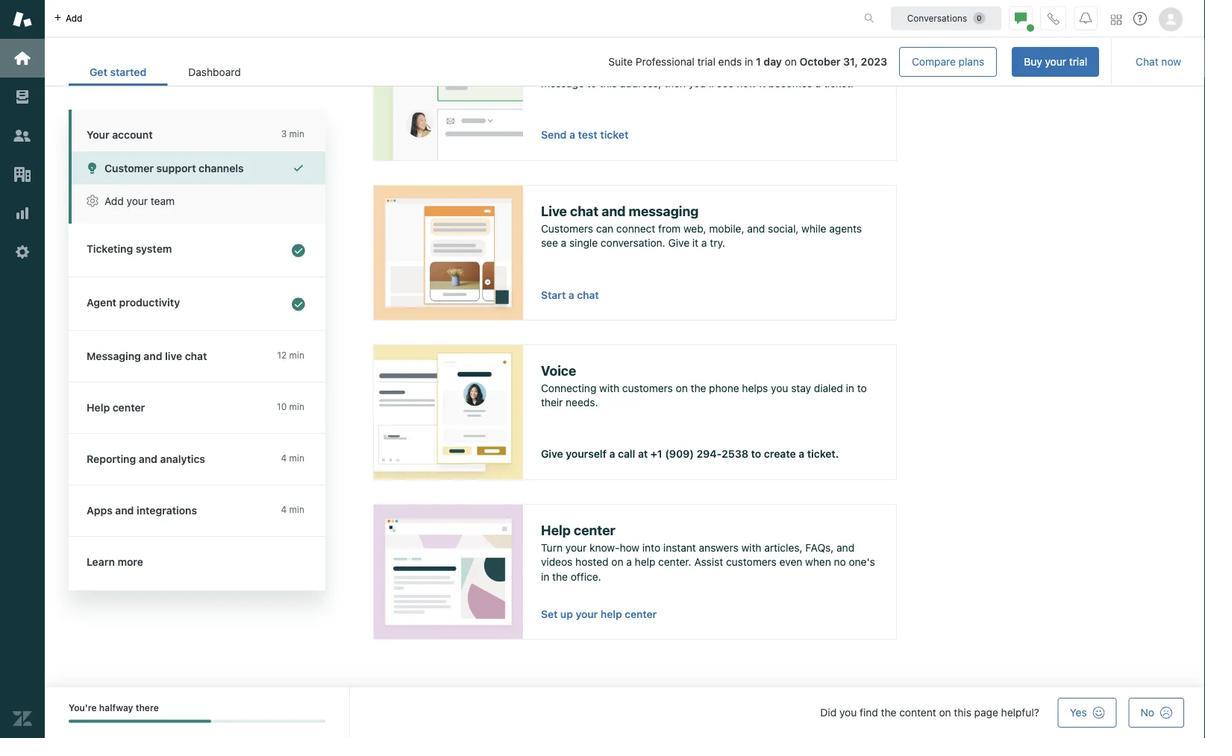 Task type: describe. For each thing, give the bounding box(es) containing it.
chat now button
[[1124, 47, 1193, 77]]

a right 31, at the top right of the page
[[864, 63, 870, 75]]

one's
[[849, 556, 875, 569]]

add
[[104, 195, 124, 207]]

in inside help center turn your know-how into instant answers with articles, faqs, and videos hosted on a help center. assist customers even when no one's in the office.
[[541, 571, 550, 583]]

dashboard
[[188, 66, 241, 78]]

connecting
[[541, 382, 597, 394]]

learn more
[[87, 556, 143, 569]]

with inside help center turn your know-how into instant answers with articles, faqs, and videos hosted on a help center. assist customers even when no one's in the office.
[[741, 542, 762, 554]]

min for your account
[[289, 129, 304, 139]]

set up your help center button
[[541, 608, 657, 621]]

start a chat
[[541, 289, 599, 301]]

voice
[[541, 363, 576, 379]]

agents
[[829, 222, 862, 235]]

example of email conversation inside of the ticketing system and the customer is asking the agent about reimbursement policy. image
[[374, 26, 523, 160]]

12 min
[[277, 350, 304, 361]]

on right "day"
[[785, 56, 797, 68]]

channels
[[199, 162, 244, 174]]

while
[[802, 222, 827, 235]]

yes
[[1070, 707, 1087, 719]]

office.
[[571, 571, 601, 583]]

your for your account
[[87, 129, 109, 141]]

1 vertical spatial this
[[954, 707, 972, 719]]

4 min for integrations
[[281, 505, 304, 515]]

live
[[165, 350, 182, 363]]

4 min for analytics
[[281, 453, 304, 464]]

messaging
[[629, 203, 699, 219]]

a right create
[[799, 448, 805, 461]]

connect
[[616, 222, 656, 235]]

3
[[281, 129, 287, 139]]

get
[[90, 66, 107, 78]]

center inside set up your help center button
[[625, 608, 657, 621]]

how inside your email is support@beyondimaginationhelp.zendesk.com. send a message to this address, then you'll see how it becomes a ticket.
[[737, 77, 757, 90]]

1 vertical spatial you
[[840, 707, 857, 719]]

set
[[541, 608, 558, 621]]

4 for apps and integrations
[[281, 505, 287, 515]]

dashboard tab
[[167, 58, 262, 86]]

there
[[136, 703, 159, 714]]

to inside voice connecting with customers on the phone helps you stay dialed in to their needs.
[[857, 382, 867, 394]]

try.
[[710, 237, 725, 249]]

agent
[[87, 297, 116, 309]]

ticket
[[600, 129, 629, 141]]

messaging
[[87, 350, 141, 363]]

your right up
[[576, 608, 598, 621]]

yes button
[[1058, 699, 1117, 728]]

with inside voice connecting with customers on the phone helps you stay dialed in to their needs.
[[599, 382, 620, 394]]

your inside help center turn your know-how into instant answers with articles, faqs, and videos hosted on a help center. assist customers even when no one's in the office.
[[566, 542, 587, 554]]

phone
[[709, 382, 739, 394]]

no button
[[1129, 699, 1184, 728]]

31,
[[843, 56, 858, 68]]

4 for reporting and analytics
[[281, 453, 287, 464]]

your right the buy
[[1045, 56, 1066, 68]]

plans
[[959, 56, 985, 68]]

ticketing system
[[87, 243, 172, 255]]

tab list containing get started
[[69, 58, 262, 86]]

views image
[[13, 87, 32, 107]]

section containing compare plans
[[274, 47, 1099, 77]]

add button
[[45, 0, 91, 37]]

day
[[764, 56, 782, 68]]

even
[[780, 556, 803, 569]]

you're
[[69, 703, 97, 714]]

give inside live chat and messaging customers can connect from web, mobile, and social, while agents see a single conversation. give it a try.
[[668, 237, 690, 249]]

message
[[541, 77, 584, 90]]

address,
[[620, 77, 661, 90]]

your right add on the left top
[[127, 195, 148, 207]]

a inside button
[[569, 289, 574, 301]]

example of a help center article. image
[[374, 505, 523, 639]]

ticketing system button
[[69, 224, 322, 277]]

team
[[151, 195, 175, 207]]

a left test
[[569, 129, 575, 141]]

zendesk image
[[13, 710, 32, 729]]

can
[[596, 222, 614, 235]]

a inside help center turn your know-how into instant answers with articles, faqs, and videos hosted on a help center. assist customers even when no one's in the office.
[[626, 556, 632, 569]]

2 vertical spatial to
[[751, 448, 761, 461]]

from
[[658, 222, 681, 235]]

zendesk support image
[[13, 10, 32, 29]]

0 vertical spatial in
[[745, 56, 753, 68]]

apps
[[87, 505, 113, 517]]

customer
[[104, 162, 154, 174]]

conversations
[[907, 13, 967, 24]]

button displays agent's chat status as online. image
[[1015, 12, 1027, 24]]

10
[[277, 402, 287, 412]]

apps and integrations
[[87, 505, 197, 517]]

customers
[[541, 222, 593, 235]]

organizations image
[[13, 165, 32, 184]]

add your team button
[[72, 185, 325, 218]]

chat now
[[1136, 56, 1181, 68]]

1 vertical spatial send
[[541, 129, 567, 141]]

1 vertical spatial give
[[541, 448, 563, 461]]

on inside help center turn your know-how into instant answers with articles, faqs, and videos hosted on a help center. assist customers even when no one's in the office.
[[611, 556, 624, 569]]

add
[[66, 13, 82, 24]]

instant
[[663, 542, 696, 554]]

a down customers
[[561, 237, 567, 249]]

you'll
[[689, 77, 714, 90]]

faqs,
[[805, 542, 834, 554]]

notifications image
[[1080, 12, 1092, 24]]

10 min
[[277, 402, 304, 412]]

October 31, 2023 text field
[[800, 56, 887, 68]]

page
[[974, 707, 998, 719]]

progress-bar progress bar
[[69, 720, 325, 723]]

get help image
[[1134, 12, 1147, 25]]

min for messaging and live chat
[[289, 350, 304, 361]]

assist
[[694, 556, 723, 569]]

needs.
[[566, 397, 598, 409]]

min for reporting and analytics
[[289, 453, 304, 464]]

and right apps
[[115, 505, 134, 517]]

help inside button
[[601, 608, 622, 621]]

a left call
[[609, 448, 615, 461]]

buy your trial button
[[1012, 47, 1099, 77]]

integrations
[[137, 505, 197, 517]]

and left live
[[144, 350, 162, 363]]

live
[[541, 203, 567, 219]]

october
[[800, 56, 841, 68]]

your account
[[87, 129, 153, 141]]

account
[[112, 129, 153, 141]]

on right content
[[939, 707, 951, 719]]

single
[[569, 237, 598, 249]]

chat inside button
[[577, 289, 599, 301]]

example of how the agent accepts an incoming phone call as well as how to log the details of the call. image
[[374, 345, 523, 480]]

on inside voice connecting with customers on the phone helps you stay dialed in to their needs.
[[676, 382, 688, 394]]

content
[[899, 707, 936, 719]]

no
[[834, 556, 846, 569]]

customer support channels button
[[72, 151, 325, 185]]

2 vertical spatial chat
[[185, 350, 207, 363]]

buy
[[1024, 56, 1042, 68]]

add your team
[[104, 195, 175, 207]]

send a test ticket link
[[541, 129, 629, 141]]

min for apps and integrations
[[289, 505, 304, 515]]

create
[[764, 448, 796, 461]]



Task type: locate. For each thing, give the bounding box(es) containing it.
their
[[541, 397, 563, 409]]

+1
[[651, 448, 662, 461]]

1 horizontal spatial this
[[954, 707, 972, 719]]

2 horizontal spatial in
[[846, 382, 854, 394]]

0 vertical spatial chat
[[570, 203, 599, 219]]

dialed
[[814, 382, 843, 394]]

to inside your email is support@beyondimaginationhelp.zendesk.com. send a message to this address, then you'll see how it becomes a ticket.
[[587, 77, 597, 90]]

a right start
[[569, 289, 574, 301]]

(909)
[[665, 448, 694, 461]]

1 vertical spatial your
[[87, 129, 109, 141]]

trial up you'll
[[697, 56, 716, 68]]

reporting
[[87, 453, 136, 466]]

1 vertical spatial 4
[[281, 505, 287, 515]]

web,
[[684, 222, 706, 235]]

0 vertical spatial it
[[759, 77, 766, 90]]

on
[[785, 56, 797, 68], [676, 382, 688, 394], [611, 556, 624, 569], [939, 707, 951, 719]]

ticket. down october 31, 2023 text box
[[824, 77, 854, 90]]

0 horizontal spatial the
[[552, 571, 568, 583]]

the right find
[[881, 707, 897, 719]]

1 vertical spatial chat
[[577, 289, 599, 301]]

1 horizontal spatial send
[[836, 63, 861, 75]]

turn
[[541, 542, 563, 554]]

294-
[[697, 448, 722, 461]]

the down videos
[[552, 571, 568, 583]]

email
[[566, 63, 591, 75]]

1 vertical spatial customers
[[726, 556, 777, 569]]

help down into
[[635, 556, 656, 569]]

center for help center
[[113, 402, 145, 414]]

to right 2538
[[751, 448, 761, 461]]

1 vertical spatial help
[[541, 522, 571, 538]]

help
[[87, 402, 110, 414], [541, 522, 571, 538]]

and up the no
[[837, 542, 855, 554]]

1 horizontal spatial it
[[759, 77, 766, 90]]

get started
[[90, 66, 146, 78]]

with right connecting
[[599, 382, 620, 394]]

your up hosted on the bottom of the page
[[566, 542, 587, 554]]

help up reporting
[[87, 402, 110, 414]]

help
[[635, 556, 656, 569], [601, 608, 622, 621]]

a down the october
[[815, 77, 821, 90]]

0 horizontal spatial send
[[541, 129, 567, 141]]

your account heading
[[69, 110, 325, 151]]

center.
[[658, 556, 692, 569]]

compare plans
[[912, 56, 985, 68]]

the left the phone
[[691, 382, 706, 394]]

and inside help center turn your know-how into instant answers with articles, faqs, and videos hosted on a help center. assist customers even when no one's in the office.
[[837, 542, 855, 554]]

0 horizontal spatial your
[[87, 129, 109, 141]]

center up know-
[[574, 522, 616, 538]]

chat right live
[[185, 350, 207, 363]]

suite professional trial ends in 1 day on october 31, 2023
[[608, 56, 887, 68]]

this left page
[[954, 707, 972, 719]]

0 vertical spatial see
[[717, 77, 734, 90]]

0 horizontal spatial this
[[600, 77, 617, 90]]

help inside help center turn your know-how into instant answers with articles, faqs, and videos hosted on a help center. assist customers even when no one's in the office.
[[635, 556, 656, 569]]

1 vertical spatial with
[[741, 542, 762, 554]]

your inside your email is support@beyondimaginationhelp.zendesk.com. send a message to this address, then you'll see how it becomes a ticket.
[[541, 63, 563, 75]]

1 horizontal spatial center
[[574, 522, 616, 538]]

1 vertical spatial to
[[857, 382, 867, 394]]

main element
[[0, 0, 45, 739]]

reporting and analytics
[[87, 453, 205, 466]]

2 min from the top
[[289, 350, 304, 361]]

1 horizontal spatial to
[[751, 448, 761, 461]]

0 horizontal spatial with
[[599, 382, 620, 394]]

videos
[[541, 556, 573, 569]]

helps
[[742, 382, 768, 394]]

tab list
[[69, 58, 262, 86]]

help for help center turn your know-how into instant answers with articles, faqs, and videos hosted on a help center. assist customers even when no one's in the office.
[[541, 522, 571, 538]]

compare plans button
[[899, 47, 997, 77]]

0 vertical spatial how
[[737, 77, 757, 90]]

0 vertical spatial ticket.
[[824, 77, 854, 90]]

trial for your
[[1069, 56, 1087, 68]]

in left the 1
[[745, 56, 753, 68]]

with
[[599, 382, 620, 394], [741, 542, 762, 554]]

ticket. right create
[[807, 448, 839, 461]]

conversation.
[[601, 237, 665, 249]]

1 vertical spatial the
[[552, 571, 568, 583]]

into
[[642, 542, 661, 554]]

give down "from"
[[668, 237, 690, 249]]

0 vertical spatial send
[[836, 63, 861, 75]]

it inside your email is support@beyondimaginationhelp.zendesk.com. send a message to this address, then you'll see how it becomes a ticket.
[[759, 77, 766, 90]]

1 horizontal spatial give
[[668, 237, 690, 249]]

help center
[[87, 402, 145, 414]]

chat right start
[[577, 289, 599, 301]]

and up can
[[602, 203, 626, 219]]

it inside live chat and messaging customers can connect from web, mobile, and social, while agents see a single conversation. give it a try.
[[692, 237, 699, 249]]

1 horizontal spatial trial
[[1069, 56, 1087, 68]]

ticket. inside your email is support@beyondimaginationhelp.zendesk.com. send a message to this address, then you'll see how it becomes a ticket.
[[824, 77, 854, 90]]

0 vertical spatial customers
[[622, 382, 673, 394]]

trial
[[1069, 56, 1087, 68], [697, 56, 716, 68]]

in
[[745, 56, 753, 68], [846, 382, 854, 394], [541, 571, 550, 583]]

your up message
[[541, 63, 563, 75]]

the inside help center turn your know-how into instant answers with articles, faqs, and videos hosted on a help center. assist customers even when no one's in the office.
[[552, 571, 568, 583]]

1 horizontal spatial with
[[741, 542, 762, 554]]

see down customers
[[541, 237, 558, 249]]

more
[[118, 556, 143, 569]]

0 horizontal spatial in
[[541, 571, 550, 583]]

your email is support@beyondimaginationhelp.zendesk.com. send a message to this address, then you'll see how it becomes a ticket.
[[541, 63, 870, 90]]

1 4 from the top
[[281, 453, 287, 464]]

a left try.
[[701, 237, 707, 249]]

0 vertical spatial this
[[600, 77, 617, 90]]

give
[[668, 237, 690, 249], [541, 448, 563, 461]]

halfway
[[99, 703, 133, 714]]

and left social,
[[747, 222, 765, 235]]

0 vertical spatial the
[[691, 382, 706, 394]]

2 horizontal spatial to
[[857, 382, 867, 394]]

help up turn
[[541, 522, 571, 538]]

you're halfway there
[[69, 703, 159, 714]]

on down know-
[[611, 556, 624, 569]]

1 vertical spatial ticket.
[[807, 448, 839, 461]]

ends
[[718, 56, 742, 68]]

center for help center turn your know-how into instant answers with articles, faqs, and videos hosted on a help center. assist customers even when no one's in the office.
[[574, 522, 616, 538]]

the inside voice connecting with customers on the phone helps you stay dialed in to their needs.
[[691, 382, 706, 394]]

help for help center
[[87, 402, 110, 414]]

trial inside button
[[1069, 56, 1087, 68]]

2 vertical spatial center
[[625, 608, 657, 621]]

how inside help center turn your know-how into instant answers with articles, faqs, and videos hosted on a help center. assist customers even when no one's in the office.
[[620, 542, 640, 554]]

0 vertical spatial you
[[771, 382, 788, 394]]

give left yourself
[[541, 448, 563, 461]]

give yourself a call at +1 (909) 294-2538 to create a ticket.
[[541, 448, 839, 461]]

trial for professional
[[697, 56, 716, 68]]

it down web,
[[692, 237, 699, 249]]

1 trial from the left
[[1069, 56, 1087, 68]]

0 horizontal spatial you
[[771, 382, 788, 394]]

customers inside voice connecting with customers on the phone helps you stay dialed in to their needs.
[[622, 382, 673, 394]]

chat up customers
[[570, 203, 599, 219]]

this inside your email is support@beyondimaginationhelp.zendesk.com. send a message to this address, then you'll see how it becomes a ticket.
[[600, 77, 617, 90]]

0 vertical spatial with
[[599, 382, 620, 394]]

chat inside live chat and messaging customers can connect from web, mobile, and social, while agents see a single conversation. give it a try.
[[570, 203, 599, 219]]

0 horizontal spatial trial
[[697, 56, 716, 68]]

your inside heading
[[87, 129, 109, 141]]

send a test ticket
[[541, 129, 629, 141]]

0 vertical spatial your
[[541, 63, 563, 75]]

to right dialed
[[857, 382, 867, 394]]

on left the phone
[[676, 382, 688, 394]]

0 vertical spatial 4
[[281, 453, 287, 464]]

a right hosted on the bottom of the page
[[626, 556, 632, 569]]

see inside live chat and messaging customers can connect from web, mobile, and social, while agents see a single conversation. give it a try.
[[541, 237, 558, 249]]

at
[[638, 448, 648, 461]]

compare
[[912, 56, 956, 68]]

1 vertical spatial 4 min
[[281, 505, 304, 515]]

customers up "at"
[[622, 382, 673, 394]]

1 horizontal spatial the
[[691, 382, 706, 394]]

start
[[541, 289, 566, 301]]

1 vertical spatial center
[[574, 522, 616, 538]]

now
[[1162, 56, 1181, 68]]

2 4 from the top
[[281, 505, 287, 515]]

your left account
[[87, 129, 109, 141]]

social,
[[768, 222, 799, 235]]

send inside your email is support@beyondimaginationhelp.zendesk.com. send a message to this address, then you'll see how it becomes a ticket.
[[836, 63, 861, 75]]

0 horizontal spatial help
[[87, 402, 110, 414]]

5 min from the top
[[289, 505, 304, 515]]

1 horizontal spatial you
[[840, 707, 857, 719]]

0 horizontal spatial see
[[541, 237, 558, 249]]

you inside voice connecting with customers on the phone helps you stay dialed in to their needs.
[[771, 382, 788, 394]]

1 horizontal spatial see
[[717, 77, 734, 90]]

how left into
[[620, 542, 640, 554]]

test
[[578, 129, 598, 141]]

1 horizontal spatial in
[[745, 56, 753, 68]]

1 4 min from the top
[[281, 453, 304, 464]]

0 horizontal spatial customers
[[622, 382, 673, 394]]

did you find the content on this page helpful?
[[820, 707, 1039, 719]]

1 vertical spatial see
[[541, 237, 558, 249]]

you left stay
[[771, 382, 788, 394]]

0 horizontal spatial how
[[620, 542, 640, 554]]

progress bar image
[[69, 720, 211, 723]]

learn more button
[[69, 537, 322, 588]]

0 horizontal spatial help
[[601, 608, 622, 621]]

admin image
[[13, 243, 32, 262]]

1 horizontal spatial help
[[541, 522, 571, 538]]

did
[[820, 707, 837, 719]]

set up your help center
[[541, 608, 657, 621]]

this down is
[[600, 77, 617, 90]]

customers down articles,
[[726, 556, 777, 569]]

support@beyondimaginationhelp.zendesk.com.
[[605, 63, 834, 75]]

send
[[836, 63, 861, 75], [541, 129, 567, 141]]

in down videos
[[541, 571, 550, 583]]

2 4 min from the top
[[281, 505, 304, 515]]

hosted
[[575, 556, 609, 569]]

your for your email is support@beyondimaginationhelp.zendesk.com. send a message to this address, then you'll see how it becomes a ticket.
[[541, 63, 563, 75]]

0 vertical spatial help
[[635, 556, 656, 569]]

up
[[560, 608, 573, 621]]

0 horizontal spatial center
[[113, 402, 145, 414]]

1 horizontal spatial your
[[541, 63, 563, 75]]

0 vertical spatial center
[[113, 402, 145, 414]]

2 vertical spatial the
[[881, 707, 897, 719]]

1 min from the top
[[289, 129, 304, 139]]

with left articles,
[[741, 542, 762, 554]]

2 vertical spatial in
[[541, 571, 550, 583]]

center
[[113, 402, 145, 414], [574, 522, 616, 538], [625, 608, 657, 621]]

becomes
[[768, 77, 813, 90]]

it down the 1
[[759, 77, 766, 90]]

0 vertical spatial to
[[587, 77, 597, 90]]

section
[[274, 47, 1099, 77]]

is
[[594, 63, 602, 75]]

center down messaging
[[113, 402, 145, 414]]

chat
[[570, 203, 599, 219], [577, 289, 599, 301], [185, 350, 207, 363]]

1 horizontal spatial help
[[635, 556, 656, 569]]

1 vertical spatial help
[[601, 608, 622, 621]]

ticketing
[[87, 243, 133, 255]]

min inside your account heading
[[289, 129, 304, 139]]

2 horizontal spatial the
[[881, 707, 897, 719]]

0 horizontal spatial to
[[587, 77, 597, 90]]

customers inside help center turn your know-how into instant answers with articles, faqs, and videos hosted on a help center. assist customers even when no one's in the office.
[[726, 556, 777, 569]]

1 vertical spatial how
[[620, 542, 640, 554]]

helpful?
[[1001, 707, 1039, 719]]

2 horizontal spatial center
[[625, 608, 657, 621]]

know-
[[590, 542, 620, 554]]

started
[[110, 66, 146, 78]]

1 vertical spatial it
[[692, 237, 699, 249]]

zendesk products image
[[1111, 15, 1122, 25]]

3 min from the top
[[289, 402, 304, 412]]

customers image
[[13, 126, 32, 146]]

how down the suite professional trial ends in 1 day on october 31, 2023
[[737, 77, 757, 90]]

help right up
[[601, 608, 622, 621]]

1 horizontal spatial customers
[[726, 556, 777, 569]]

0 vertical spatial 4 min
[[281, 453, 304, 464]]

footer
[[45, 688, 1205, 739]]

ticket.
[[824, 77, 854, 90], [807, 448, 839, 461]]

4
[[281, 453, 287, 464], [281, 505, 287, 515]]

start a chat button
[[541, 289, 599, 302]]

get started image
[[13, 49, 32, 68]]

see inside your email is support@beyondimaginationhelp.zendesk.com. send a message to this address, then you'll see how it becomes a ticket.
[[717, 77, 734, 90]]

see down the support@beyondimaginationhelp.zendesk.com. at the right top
[[717, 77, 734, 90]]

1 horizontal spatial how
[[737, 77, 757, 90]]

productivity
[[119, 297, 180, 309]]

in inside voice connecting with customers on the phone helps you stay dialed in to their needs.
[[846, 382, 854, 394]]

analytics
[[160, 453, 205, 466]]

and left "analytics"
[[139, 453, 157, 466]]

in right dialed
[[846, 382, 854, 394]]

0 vertical spatial give
[[668, 237, 690, 249]]

reporting image
[[13, 204, 32, 223]]

buy your trial
[[1024, 56, 1087, 68]]

min for help center
[[289, 402, 304, 412]]

example of conversation inside of messaging and the customer is asking the agent about changing the size of the retail order. image
[[374, 186, 523, 320]]

agent productivity
[[87, 297, 180, 309]]

help inside help center turn your know-how into instant answers with articles, faqs, and videos hosted on a help center. assist customers even when no one's in the office.
[[541, 522, 571, 538]]

no
[[1141, 707, 1155, 719]]

live chat and messaging customers can connect from web, mobile, and social, while agents see a single conversation. give it a try.
[[541, 203, 862, 249]]

trial down notifications icon
[[1069, 56, 1087, 68]]

stay
[[791, 382, 811, 394]]

0 horizontal spatial it
[[692, 237, 699, 249]]

0 horizontal spatial give
[[541, 448, 563, 461]]

footer containing did you find the content on this page helpful?
[[45, 688, 1205, 739]]

2 trial from the left
[[697, 56, 716, 68]]

0 vertical spatial help
[[87, 402, 110, 414]]

chat
[[1136, 56, 1159, 68]]

to down is
[[587, 77, 597, 90]]

system
[[136, 243, 172, 255]]

4 min from the top
[[289, 453, 304, 464]]

center down into
[[625, 608, 657, 621]]

voice connecting with customers on the phone helps you stay dialed in to their needs.
[[541, 363, 867, 409]]

min
[[289, 129, 304, 139], [289, 350, 304, 361], [289, 402, 304, 412], [289, 453, 304, 464], [289, 505, 304, 515]]

center inside help center turn your know-how into instant answers with articles, faqs, and videos hosted on a help center. assist customers even when no one's in the office.
[[574, 522, 616, 538]]

this
[[600, 77, 617, 90], [954, 707, 972, 719]]

1
[[756, 56, 761, 68]]

you right did
[[840, 707, 857, 719]]

1 vertical spatial in
[[846, 382, 854, 394]]



Task type: vqa. For each thing, say whether or not it's contained in the screenshot.
THE CONTENT to the bottom
no



